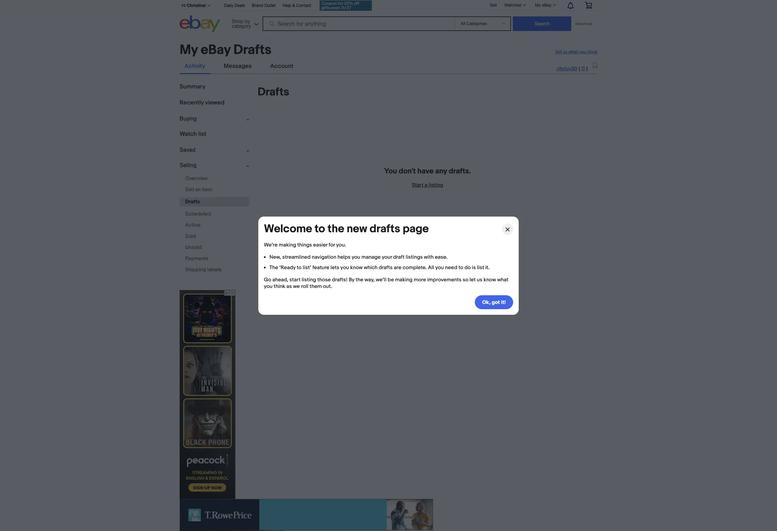 Task type: describe. For each thing, give the bounding box(es) containing it.
0 vertical spatial making
[[279, 242, 296, 248]]

selling button
[[180, 162, 249, 169]]

0 link
[[582, 66, 585, 72]]

1 horizontal spatial to
[[315, 222, 325, 236]]

my ebay
[[535, 3, 552, 8]]

chriov30
[[557, 66, 578, 72]]

shipping labels link
[[180, 266, 249, 274]]

the 'ready to list' feature lets you know which drafts are complete. all you need to do is list it.
[[270, 264, 490, 271]]

navigation
[[312, 254, 337, 260]]

we'll
[[376, 276, 387, 283]]

you
[[384, 167, 397, 176]]

watchlist
[[505, 3, 522, 8]]

got
[[492, 299, 500, 306]]

messages link
[[219, 60, 257, 73]]

1 vertical spatial drafts
[[379, 264, 393, 271]]

a
[[425, 182, 428, 189]]

unsold link
[[180, 244, 249, 251]]

drafts.
[[449, 167, 471, 176]]

sell an item link
[[180, 186, 249, 193]]

go
[[264, 276, 271, 283]]

watch list link
[[180, 131, 206, 138]]

for
[[329, 242, 335, 248]]

have
[[418, 167, 434, 176]]

1 horizontal spatial what
[[569, 49, 578, 55]]

overview
[[185, 175, 208, 182]]

new,
[[270, 254, 281, 260]]

recently viewed
[[180, 99, 225, 106]]

the inside go ahead, start listing those drafts! by the way, we'll be making more improvements so let us know what you think as we roll them out.
[[356, 276, 364, 283]]

welcome to the new drafts page
[[264, 222, 429, 236]]

you inside go ahead, start listing those drafts! by the way, we'll be making more improvements so let us know what you think as we roll them out.
[[264, 283, 273, 290]]

0 horizontal spatial know
[[350, 264, 363, 271]]

those
[[318, 276, 331, 283]]

daily
[[224, 3, 234, 8]]

account navigation
[[180, 0, 598, 12]]

account link
[[265, 60, 299, 73]]

0 horizontal spatial to
[[297, 264, 302, 271]]

us inside go ahead, start listing those drafts! by the way, we'll be making more improvements so let us know what you think as we roll them out.
[[477, 276, 483, 283]]

need
[[445, 264, 458, 271]]

ease.
[[435, 254, 448, 260]]

shipping
[[185, 267, 206, 273]]

are
[[394, 264, 402, 271]]

the
[[270, 264, 278, 271]]

it.
[[486, 264, 490, 271]]

draft
[[393, 254, 405, 260]]

you.
[[336, 242, 346, 248]]

as
[[287, 283, 292, 290]]

new
[[347, 222, 367, 236]]

sell for sell
[[490, 3, 497, 8]]

brand outlet
[[252, 3, 276, 8]]

viewed
[[205, 99, 225, 106]]

0 vertical spatial drafts
[[234, 42, 272, 58]]

unsold
[[185, 244, 202, 251]]

2 horizontal spatial to
[[459, 264, 464, 271]]

start a listing link
[[261, 182, 594, 189]]

outlet
[[265, 3, 276, 8]]

summary link
[[180, 83, 205, 90]]

you up 0
[[579, 49, 587, 55]]

ebay for my ebay drafts
[[201, 42, 231, 58]]

things
[[297, 242, 312, 248]]

is
[[472, 264, 476, 271]]

go ahead, start listing those drafts! by the way, we'll be making more improvements so let us know what you think as we roll them out.
[[264, 276, 509, 290]]

start
[[412, 182, 424, 189]]

2 advertisement region from the top
[[180, 499, 433, 531]]

get an extra 20% off image
[[320, 0, 372, 11]]

welcome to the new drafts page dialog
[[0, 0, 778, 531]]

overview link
[[180, 175, 249, 182]]

activity
[[185, 63, 205, 70]]

0 vertical spatial the
[[328, 222, 344, 236]]

you don't have any drafts.
[[384, 167, 471, 176]]

help & contact
[[283, 3, 311, 8]]

0 vertical spatial drafts
[[370, 222, 400, 236]]

make drafts your my ebay homepage image
[[593, 62, 597, 69]]

activity link
[[180, 60, 210, 73]]

my ebay drafts
[[180, 42, 272, 58]]

we
[[293, 283, 300, 290]]

new, streamlined navigation helps you manage your draft listings with ease.
[[270, 254, 448, 260]]

roll
[[301, 283, 309, 290]]

by
[[349, 276, 355, 283]]

what inside go ahead, start listing those drafts! by the way, we'll be making more improvements so let us know what you think as we roll them out.
[[498, 276, 509, 283]]

active link
[[180, 222, 249, 229]]

ebay for my ebay
[[542, 3, 552, 8]]

none submit inside banner
[[513, 16, 572, 31]]

way,
[[365, 276, 375, 283]]

my for my ebay
[[535, 3, 541, 8]]

ok, got it!
[[482, 299, 506, 306]]

it!
[[501, 299, 506, 306]]

0 horizontal spatial list
[[198, 131, 206, 138]]



Task type: vqa. For each thing, say whether or not it's contained in the screenshot.
top LISTING
yes



Task type: locate. For each thing, give the bounding box(es) containing it.
sold link
[[180, 233, 249, 240]]

ebay
[[542, 3, 552, 8], [201, 42, 231, 58]]

sell for sell an item
[[185, 186, 194, 193]]

labels
[[207, 267, 222, 273]]

so
[[463, 276, 469, 283]]

0
[[582, 66, 585, 72]]

the up the "for"
[[328, 222, 344, 236]]

0 horizontal spatial making
[[279, 242, 296, 248]]

welcome
[[264, 222, 312, 236]]

watchlist link
[[501, 1, 530, 9]]

messages
[[224, 63, 252, 70]]

1 vertical spatial know
[[484, 276, 496, 283]]

1 vertical spatial the
[[356, 276, 364, 283]]

list'
[[303, 264, 311, 271]]

improvements
[[428, 276, 462, 283]]

ebay inside account navigation
[[542, 3, 552, 8]]

0 vertical spatial ebay
[[542, 3, 552, 8]]

0 horizontal spatial ebay
[[201, 42, 231, 58]]

start a listing
[[412, 182, 443, 189]]

None submit
[[513, 16, 572, 31]]

0 horizontal spatial what
[[498, 276, 509, 283]]

active
[[185, 222, 201, 229]]

advanced link
[[572, 17, 596, 31]]

making up 'streamlined'
[[279, 242, 296, 248]]

drafts down account 'link'
[[258, 85, 289, 99]]

item
[[202, 186, 213, 193]]

be
[[388, 276, 394, 283]]

sell left an
[[185, 186, 194, 193]]

more
[[414, 276, 426, 283]]

deals
[[235, 3, 245, 8]]

sell left watchlist in the top right of the page
[[490, 3, 497, 8]]

know down 'it.'
[[484, 276, 496, 283]]

1 horizontal spatial sell
[[490, 3, 497, 8]]

ebay right watchlist "link"
[[542, 3, 552, 8]]

we're making things easier for you.
[[264, 242, 346, 248]]

contact
[[296, 3, 311, 8]]

you down the
[[264, 283, 273, 290]]

start
[[290, 276, 301, 283]]

sell
[[490, 3, 497, 8], [185, 186, 194, 193]]

list
[[198, 131, 206, 138], [477, 264, 484, 271]]

know down new, streamlined navigation helps you manage your draft listings with ease. on the top
[[350, 264, 363, 271]]

any
[[436, 167, 447, 176]]

us right tell
[[563, 49, 568, 55]]

sell inside account navigation
[[490, 3, 497, 8]]

1 horizontal spatial my
[[535, 3, 541, 8]]

my for my ebay drafts
[[180, 42, 198, 58]]

0 horizontal spatial sell
[[185, 186, 194, 193]]

your shopping cart image
[[585, 2, 593, 9]]

0 vertical spatial listing
[[429, 182, 443, 189]]

0 horizontal spatial us
[[477, 276, 483, 283]]

sell an item
[[185, 186, 213, 193]]

manage
[[362, 254, 381, 260]]

complete.
[[403, 264, 427, 271]]

drafts up the messages
[[234, 42, 272, 58]]

tell us what you think link
[[555, 49, 598, 55]]

drafts right 'new'
[[370, 222, 400, 236]]

1 vertical spatial making
[[395, 276, 413, 283]]

my up the activity
[[180, 42, 198, 58]]

1 vertical spatial what
[[498, 276, 509, 283]]

1 horizontal spatial making
[[395, 276, 413, 283]]

0 vertical spatial list
[[198, 131, 206, 138]]

all
[[428, 264, 434, 271]]

lets
[[331, 264, 339, 271]]

with
[[424, 254, 434, 260]]

selling
[[180, 162, 196, 168]]

us right the let
[[477, 276, 483, 283]]

0 vertical spatial know
[[350, 264, 363, 271]]

0 vertical spatial sell
[[490, 3, 497, 8]]

listing down list'
[[302, 276, 316, 283]]

brand outlet link
[[252, 2, 276, 10]]

listing inside go ahead, start listing those drafts! by the way, we'll be making more improvements so let us know what you think as we roll them out.
[[302, 276, 316, 283]]

2 vertical spatial drafts
[[185, 199, 200, 205]]

0 vertical spatial us
[[563, 49, 568, 55]]

think inside go ahead, start listing those drafts! by the way, we'll be making more improvements so let us know what you think as we roll them out.
[[274, 283, 285, 290]]

1 vertical spatial list
[[477, 264, 484, 271]]

let
[[470, 276, 476, 283]]

list right watch
[[198, 131, 206, 138]]

drafts down the your
[[379, 264, 393, 271]]

1 vertical spatial listing
[[302, 276, 316, 283]]

0 horizontal spatial the
[[328, 222, 344, 236]]

drafts
[[370, 222, 400, 236], [379, 264, 393, 271]]

you right helps
[[352, 254, 361, 260]]

1 vertical spatial us
[[477, 276, 483, 283]]

0 vertical spatial my
[[535, 3, 541, 8]]

you
[[579, 49, 587, 55], [352, 254, 361, 260], [341, 264, 349, 271], [436, 264, 444, 271], [264, 283, 273, 290]]

1 horizontal spatial listing
[[429, 182, 443, 189]]

out.
[[323, 283, 332, 290]]

the right by
[[356, 276, 364, 283]]

&
[[293, 3, 295, 8]]

you right lets
[[341, 264, 349, 271]]

0 horizontal spatial my
[[180, 42, 198, 58]]

ok, got it! button
[[475, 295, 514, 309]]

1 horizontal spatial ebay
[[542, 3, 552, 8]]

what right tell
[[569, 49, 578, 55]]

drafts
[[234, 42, 272, 58], [258, 85, 289, 99], [185, 199, 200, 205]]

my right watchlist "link"
[[535, 3, 541, 8]]

0 vertical spatial what
[[569, 49, 578, 55]]

us
[[563, 49, 568, 55], [477, 276, 483, 283]]

0 horizontal spatial think
[[274, 283, 285, 290]]

ok,
[[482, 299, 491, 306]]

making right be
[[395, 276, 413, 283]]

to left "do"
[[459, 264, 464, 271]]

listing
[[429, 182, 443, 189], [302, 276, 316, 283]]

to left list'
[[297, 264, 302, 271]]

helps
[[338, 254, 351, 260]]

list inside welcome to the new drafts page dialog
[[477, 264, 484, 271]]

0 vertical spatial think
[[588, 49, 598, 55]]

them
[[310, 283, 322, 290]]

help & contact link
[[283, 2, 311, 10]]

ebay up the activity
[[201, 42, 231, 58]]

1 horizontal spatial think
[[588, 49, 598, 55]]

know
[[350, 264, 363, 271], [484, 276, 496, 283]]

sold
[[185, 233, 196, 240]]

my inside my ebay link
[[535, 3, 541, 8]]

chriov30 link
[[557, 66, 578, 72]]

making inside go ahead, start listing those drafts! by the way, we'll be making more improvements so let us know what you think as we roll them out.
[[395, 276, 413, 283]]

streamlined
[[282, 254, 311, 260]]

1 vertical spatial ebay
[[201, 42, 231, 58]]

recently
[[180, 99, 204, 106]]

tell us what you think
[[555, 49, 598, 55]]

help
[[283, 3, 291, 8]]

you right all
[[436, 264, 444, 271]]

0 horizontal spatial listing
[[302, 276, 316, 283]]

1 advertisement region from the top
[[180, 290, 236, 499]]

making
[[279, 242, 296, 248], [395, 276, 413, 283]]

listings
[[406, 254, 423, 260]]

page
[[403, 222, 429, 236]]

shipping labels
[[185, 267, 222, 273]]

'ready
[[279, 264, 296, 271]]

banner containing sell
[[180, 0, 598, 34]]

advertisement region
[[180, 290, 236, 499], [180, 499, 433, 531]]

drafts!
[[332, 276, 348, 283]]

think
[[588, 49, 598, 55], [274, 283, 285, 290]]

payments
[[185, 255, 209, 262]]

drafts down an
[[185, 199, 200, 205]]

we're
[[264, 242, 278, 248]]

think up 'make drafts your my ebay homepage' image
[[588, 49, 598, 55]]

watch
[[180, 131, 197, 138]]

daily deals
[[224, 3, 245, 8]]

payments link
[[180, 255, 249, 262]]

think left as
[[274, 283, 285, 290]]

advanced
[[575, 22, 593, 26]]

daily deals link
[[224, 2, 245, 10]]

1 horizontal spatial the
[[356, 276, 364, 283]]

know inside go ahead, start listing those drafts! by the way, we'll be making more improvements so let us know what you think as we roll them out.
[[484, 276, 496, 283]]

1 vertical spatial think
[[274, 283, 285, 290]]

1 vertical spatial sell
[[185, 186, 194, 193]]

my ebay link
[[532, 1, 559, 9]]

scheduled
[[185, 211, 211, 217]]

1 horizontal spatial know
[[484, 276, 496, 283]]

1 vertical spatial drafts
[[258, 85, 289, 99]]

which
[[364, 264, 378, 271]]

1 horizontal spatial list
[[477, 264, 484, 271]]

1 horizontal spatial us
[[563, 49, 568, 55]]

to up easier
[[315, 222, 325, 236]]

list right is
[[477, 264, 484, 271]]

tell
[[555, 49, 562, 55]]

my
[[535, 3, 541, 8], [180, 42, 198, 58]]

an
[[195, 186, 201, 193]]

banner
[[180, 0, 598, 34]]

account
[[270, 63, 294, 70]]

brand
[[252, 3, 263, 8]]

1 vertical spatial my
[[180, 42, 198, 58]]

listing right a at right top
[[429, 182, 443, 189]]

what up it!
[[498, 276, 509, 283]]



